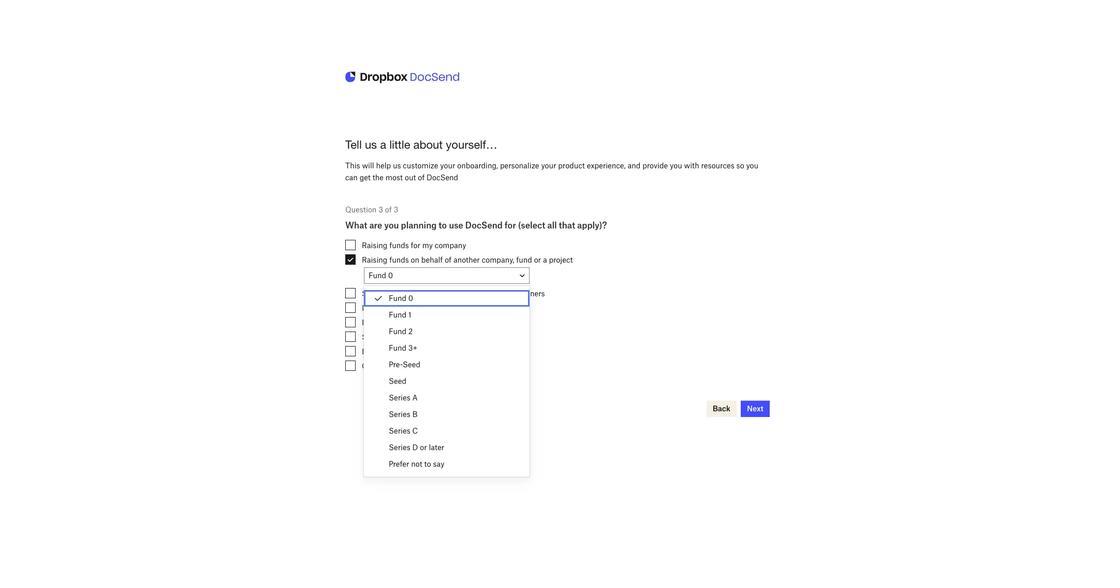 Task type: describe. For each thing, give the bounding box(es) containing it.
partners
[[516, 289, 545, 298]]

raising funds for my company
[[362, 241, 467, 250]]

say
[[433, 460, 445, 468]]

so
[[737, 161, 745, 170]]

about
[[414, 138, 443, 151]]

prefer
[[389, 460, 409, 468]]

or down investor
[[431, 347, 438, 356]]

executing
[[362, 347, 397, 356]]

sharing
[[362, 333, 389, 341]]

behalf
[[422, 255, 443, 264]]

next button
[[741, 401, 770, 417]]

fund left 2
[[389, 327, 407, 336]]

a left the little
[[380, 138, 387, 151]]

b
[[413, 410, 418, 419]]

0 inside option
[[409, 294, 414, 303]]

question 3 of 3
[[346, 205, 399, 214]]

executing a merger or acquisition
[[362, 347, 478, 356]]

0 inside funding stage button
[[388, 271, 393, 280]]

next
[[748, 404, 764, 413]]

fund down board
[[389, 343, 407, 352]]

onboarding,
[[458, 161, 498, 170]]

question
[[346, 205, 377, 214]]

you inside what are you planning to use docsend for (select all that apply)? 'group'
[[385, 220, 399, 231]]

to inside list box
[[425, 460, 431, 468]]

2
[[409, 327, 413, 336]]

fund 0 inside funding stage button
[[369, 271, 393, 280]]

fund inside button
[[369, 271, 387, 280]]

service
[[432, 289, 456, 298]]

(select
[[518, 220, 546, 231]]

customize
[[403, 161, 439, 170]]

2 vertical spatial and
[[413, 333, 426, 341]]

series b
[[389, 410, 418, 419]]

docsend inside 'group'
[[466, 220, 503, 231]]

experience,
[[587, 161, 626, 170]]

menu containing fund 0
[[364, 286, 530, 477]]

selling
[[362, 289, 386, 298]]

what
[[346, 220, 368, 231]]

other
[[362, 362, 382, 370]]

get
[[360, 173, 371, 182]]

a
[[413, 393, 418, 402]]

1 your from the left
[[441, 161, 456, 170]]

tell
[[346, 138, 362, 151]]

merger
[[405, 347, 429, 356]]

what are you planning to use docsend for (select all that apply)? group
[[346, 220, 770, 390]]

company
[[435, 241, 467, 250]]

of inside this will help us customize your onboarding, personalize your product experience, and provide you with resources so you can get the most out of docsend
[[418, 173, 425, 182]]

1 vertical spatial of
[[385, 205, 392, 214]]

out
[[405, 173, 416, 182]]

will
[[362, 161, 374, 170]]

funds for planning
[[390, 255, 409, 264]]

list box containing fund 0
[[364, 290, 530, 472]]

series for series a
[[389, 393, 411, 402]]

later
[[429, 443, 445, 452]]

managing
[[362, 304, 397, 312]]

yourself…
[[446, 138, 498, 151]]

1 horizontal spatial you
[[670, 161, 683, 170]]

that
[[559, 220, 576, 231]]

series c
[[389, 426, 418, 435]]

c
[[413, 426, 418, 435]]

project
[[549, 255, 573, 264]]

raising funds on behalf of another company, fund or a project
[[362, 255, 573, 264]]

fund left 1
[[389, 310, 407, 319]]

planning
[[401, 220, 437, 231]]

resources
[[702, 161, 735, 170]]

us inside this will help us customize your onboarding, personalize your product experience, and provide you with resources so you can get the most out of docsend
[[393, 161, 401, 170]]

are
[[370, 220, 383, 231]]

3+
[[409, 343, 418, 352]]

Funding Stage button
[[364, 268, 530, 284]]

prefer not to say
[[389, 460, 445, 468]]

company,
[[482, 255, 515, 264]]

the
[[373, 173, 384, 182]]

fund 1
[[389, 310, 412, 319]]

investor
[[428, 333, 455, 341]]

board
[[391, 333, 411, 341]]

a left project
[[543, 255, 547, 264]]



Task type: vqa. For each thing, say whether or not it's contained in the screenshot.
/
no



Task type: locate. For each thing, give the bounding box(es) containing it.
and inside this will help us customize your onboarding, personalize your product experience, and provide you with resources so you can get the most out of docsend
[[628, 161, 641, 170]]

2 vertical spatial to
[[425, 460, 431, 468]]

this will help us customize your onboarding, personalize your product experience, and provide you with resources so you can get the most out of docsend
[[346, 161, 759, 182]]

of right question
[[385, 205, 392, 214]]

0 vertical spatial and
[[628, 161, 641, 170]]

this
[[346, 161, 360, 170]]

us up the most
[[393, 161, 401, 170]]

1 series from the top
[[389, 393, 411, 402]]

seed down pre-
[[389, 377, 407, 385]]

4 series from the top
[[389, 443, 411, 452]]

1 vertical spatial 0
[[409, 294, 414, 303]]

with
[[685, 161, 700, 170]]

docsend down customize
[[427, 173, 459, 182]]

1 horizontal spatial to
[[439, 220, 447, 231]]

0
[[388, 271, 393, 280], [409, 294, 414, 303]]

on
[[411, 255, 420, 264]]

relationships
[[485, 304, 529, 312]]

1 horizontal spatial and
[[413, 333, 426, 341]]

0 up managing
[[388, 271, 393, 280]]

2 vertical spatial of
[[445, 255, 452, 264]]

client
[[428, 304, 446, 312]]

1 vertical spatial us
[[393, 161, 401, 170]]

docsend
[[427, 173, 459, 182], [466, 220, 503, 231]]

0 vertical spatial for
[[505, 220, 516, 231]]

selling a product or service to new clients or partners
[[362, 289, 545, 298]]

seed
[[403, 360, 421, 369], [389, 377, 407, 385]]

and left "provide"
[[628, 161, 641, 170]]

funds for 3
[[390, 241, 409, 250]]

0 horizontal spatial product
[[394, 289, 421, 298]]

series left the a
[[389, 393, 411, 402]]

0 vertical spatial us
[[365, 138, 377, 151]]

for
[[505, 220, 516, 231], [411, 241, 421, 250]]

1 horizontal spatial product
[[559, 161, 585, 170]]

for left (select
[[505, 220, 516, 231]]

fund 0 option
[[364, 290, 530, 307]]

0 horizontal spatial your
[[441, 161, 456, 170]]

1 horizontal spatial docsend
[[466, 220, 503, 231]]

0 horizontal spatial docsend
[[427, 173, 459, 182]]

raising up selling
[[362, 255, 388, 264]]

1 vertical spatial and
[[400, 318, 413, 327]]

and right 2
[[413, 333, 426, 341]]

Other text field
[[365, 374, 529, 390]]

1 horizontal spatial of
[[418, 173, 425, 182]]

1 horizontal spatial us
[[393, 161, 401, 170]]

fund 0 up existing
[[389, 294, 414, 303]]

fund 2
[[389, 327, 413, 336]]

1 vertical spatial seed
[[389, 377, 407, 385]]

0 vertical spatial to
[[439, 220, 447, 231]]

product
[[559, 161, 585, 170], [394, 289, 421, 298]]

all
[[548, 220, 557, 231]]

to left use
[[439, 220, 447, 231]]

fund 0
[[369, 271, 393, 280], [389, 294, 414, 303]]

1 vertical spatial product
[[394, 289, 421, 298]]

raising for are
[[362, 255, 388, 264]]

or right fund
[[534, 255, 541, 264]]

1 vertical spatial raising
[[362, 255, 388, 264]]

recruiting
[[362, 318, 398, 327]]

product up existing
[[394, 289, 421, 298]]

a right selling
[[388, 289, 392, 298]]

0 vertical spatial docsend
[[427, 173, 459, 182]]

updates
[[457, 333, 485, 341]]

1
[[409, 310, 412, 319]]

product left experience,
[[559, 161, 585, 170]]

0 horizontal spatial of
[[385, 205, 392, 214]]

you right so
[[747, 161, 759, 170]]

seed down merger
[[403, 360, 421, 369]]

series for series d or later
[[389, 443, 411, 452]]

recruiting and onboarding employees
[[362, 318, 493, 327]]

tell us a little about yourself…
[[346, 138, 498, 151]]

or down selling a product or service to new clients or partners
[[448, 304, 455, 312]]

2 raising from the top
[[362, 255, 388, 264]]

menu
[[364, 286, 530, 477]]

3 series from the top
[[389, 426, 411, 435]]

my
[[423, 241, 433, 250]]

series left b
[[389, 410, 411, 419]]

series left d
[[389, 443, 411, 452]]

most
[[386, 173, 403, 182]]

d
[[413, 443, 418, 452]]

pre-
[[389, 360, 403, 369]]

fund 3+
[[389, 343, 418, 352]]

a
[[380, 138, 387, 151], [543, 255, 547, 264], [388, 289, 392, 298], [399, 347, 403, 356]]

raising for 3
[[362, 241, 388, 250]]

0 horizontal spatial to
[[425, 460, 431, 468]]

series
[[389, 393, 411, 402], [389, 410, 411, 419], [389, 426, 411, 435], [389, 443, 411, 452]]

back
[[713, 404, 731, 413]]

use
[[449, 220, 464, 231]]

raising
[[362, 241, 388, 250], [362, 255, 388, 264]]

1 vertical spatial fund 0
[[389, 294, 414, 303]]

partner
[[457, 304, 483, 312]]

0 horizontal spatial you
[[385, 220, 399, 231]]

0 vertical spatial seed
[[403, 360, 421, 369]]

0 vertical spatial of
[[418, 173, 425, 182]]

0 horizontal spatial and
[[400, 318, 413, 327]]

or right d
[[420, 443, 427, 452]]

and up 2
[[400, 318, 413, 327]]

help
[[376, 161, 391, 170]]

little
[[390, 138, 411, 151]]

back button
[[707, 401, 737, 417]]

0 vertical spatial fund 0
[[369, 271, 393, 280]]

3
[[379, 205, 383, 214], [394, 205, 399, 214]]

series for series b
[[389, 410, 411, 419]]

product inside this will help us customize your onboarding, personalize your product experience, and provide you with resources so you can get the most out of docsend
[[559, 161, 585, 170]]

your right customize
[[441, 161, 456, 170]]

pre-seed
[[389, 360, 421, 369]]

0 horizontal spatial for
[[411, 241, 421, 250]]

0 horizontal spatial 3
[[379, 205, 383, 214]]

0 vertical spatial 0
[[388, 271, 393, 280]]

funds down planning
[[390, 241, 409, 250]]

you right the are
[[385, 220, 399, 231]]

2 horizontal spatial and
[[628, 161, 641, 170]]

product inside what are you planning to use docsend for (select all that apply)? 'group'
[[394, 289, 421, 298]]

what are you planning to use docsend for (select all that apply)?
[[346, 220, 607, 231]]

or inside list box
[[420, 443, 427, 452]]

1 vertical spatial funds
[[390, 255, 409, 264]]

series left 'c'
[[389, 426, 411, 435]]

2 horizontal spatial to
[[458, 289, 465, 298]]

0 horizontal spatial 0
[[388, 271, 393, 280]]

personalize
[[500, 161, 540, 170]]

you left with
[[670, 161, 683, 170]]

0 vertical spatial raising
[[362, 241, 388, 250]]

1 raising from the top
[[362, 241, 388, 250]]

fund 0 inside option
[[389, 294, 414, 303]]

2 series from the top
[[389, 410, 411, 419]]

3 up the are
[[379, 205, 383, 214]]

of right out
[[418, 173, 425, 182]]

for left my
[[411, 241, 421, 250]]

0 horizontal spatial us
[[365, 138, 377, 151]]

series for series c
[[389, 426, 411, 435]]

fund
[[369, 271, 387, 280], [389, 294, 407, 303], [389, 310, 407, 319], [389, 327, 407, 336], [389, 343, 407, 352]]

2 3 from the left
[[394, 205, 399, 214]]

acquisition
[[440, 347, 478, 356]]

list box
[[364, 290, 530, 472]]

or left 'service'
[[423, 289, 430, 298]]

raising down the are
[[362, 241, 388, 250]]

series a
[[389, 393, 418, 402]]

existing
[[399, 304, 426, 312]]

not
[[411, 460, 423, 468]]

sharing board and investor updates
[[362, 333, 485, 341]]

to left new
[[458, 289, 465, 298]]

2 funds from the top
[[390, 255, 409, 264]]

apply)?
[[578, 220, 607, 231]]

go to docsend homepage image
[[346, 68, 460, 87]]

clients
[[483, 289, 506, 298]]

2 your from the left
[[542, 161, 557, 170]]

1 3 from the left
[[379, 205, 383, 214]]

your right personalize
[[542, 161, 557, 170]]

0 up existing
[[409, 294, 414, 303]]

funds left on
[[390, 255, 409, 264]]

1 vertical spatial docsend
[[466, 220, 503, 231]]

funds
[[390, 241, 409, 250], [390, 255, 409, 264]]

fund
[[517, 255, 533, 264]]

or
[[534, 255, 541, 264], [423, 289, 430, 298], [507, 289, 514, 298], [448, 304, 455, 312], [431, 347, 438, 356], [420, 443, 427, 452]]

of down company
[[445, 255, 452, 264]]

or up 'relationships'
[[507, 289, 514, 298]]

another
[[454, 255, 480, 264]]

provide
[[643, 161, 668, 170]]

new
[[467, 289, 481, 298]]

us right the tell
[[365, 138, 377, 151]]

your
[[441, 161, 456, 170], [542, 161, 557, 170]]

2 horizontal spatial you
[[747, 161, 759, 170]]

fund up fund 1
[[389, 294, 407, 303]]

fund 0 up selling
[[369, 271, 393, 280]]

1 vertical spatial for
[[411, 241, 421, 250]]

1 horizontal spatial 0
[[409, 294, 414, 303]]

1 funds from the top
[[390, 241, 409, 250]]

to right not
[[425, 460, 431, 468]]

fund up selling
[[369, 271, 387, 280]]

1 vertical spatial to
[[458, 289, 465, 298]]

1 horizontal spatial your
[[542, 161, 557, 170]]

3 down the most
[[394, 205, 399, 214]]

can
[[346, 173, 358, 182]]

managing existing client or partner relationships
[[362, 304, 529, 312]]

employees
[[456, 318, 493, 327]]

0 vertical spatial product
[[559, 161, 585, 170]]

2 horizontal spatial of
[[445, 255, 452, 264]]

onboarding
[[415, 318, 454, 327]]

fund inside option
[[389, 294, 407, 303]]

1 horizontal spatial for
[[505, 220, 516, 231]]

to
[[439, 220, 447, 231], [458, 289, 465, 298], [425, 460, 431, 468]]

series d or later
[[389, 443, 445, 452]]

docsend right use
[[466, 220, 503, 231]]

0 vertical spatial funds
[[390, 241, 409, 250]]

docsend inside this will help us customize your onboarding, personalize your product experience, and provide you with resources so you can get the most out of docsend
[[427, 173, 459, 182]]

a left 3+
[[399, 347, 403, 356]]

of inside what are you planning to use docsend for (select all that apply)? 'group'
[[445, 255, 452, 264]]

1 horizontal spatial 3
[[394, 205, 399, 214]]



